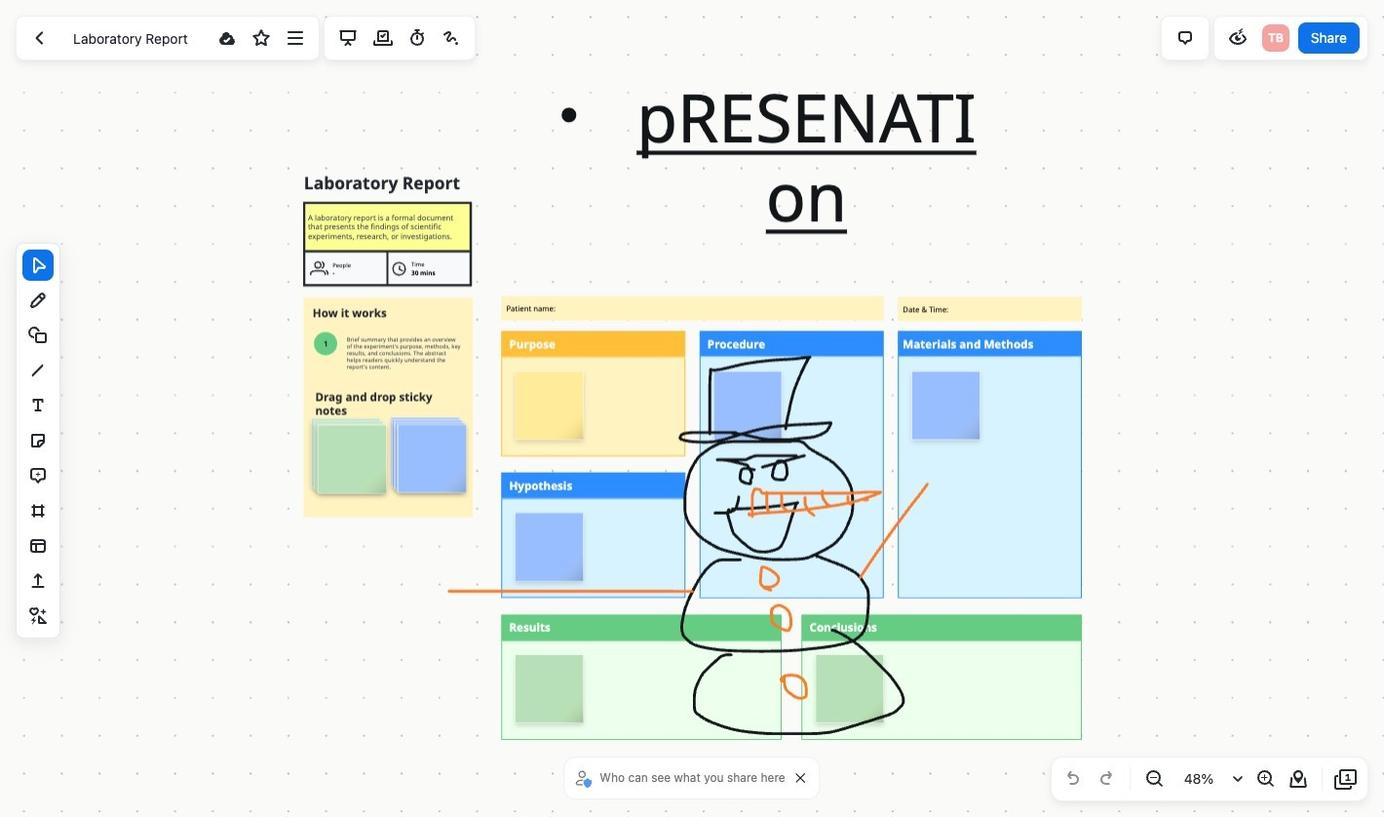 Task type: describe. For each thing, give the bounding box(es) containing it.
laser image
[[440, 26, 463, 50]]

comment panel image
[[1174, 26, 1197, 50]]

Document name text field
[[59, 22, 208, 54]]

close image
[[796, 773, 806, 783]]

tim burton list item
[[1261, 22, 1292, 54]]

dashboard image
[[28, 26, 52, 50]]



Task type: locate. For each thing, give the bounding box(es) containing it.
pages image
[[1335, 767, 1358, 791]]

zoom out image
[[1143, 767, 1166, 791]]

list
[[1261, 22, 1292, 54]]

zoom in image
[[1254, 767, 1278, 791]]

more options image
[[284, 26, 307, 50]]

presentation image
[[337, 26, 360, 50]]

timer image
[[405, 26, 429, 50]]

vote image
[[371, 26, 394, 50]]



Task type: vqa. For each thing, say whether or not it's contained in the screenshot.
Arrow Down Icon
no



